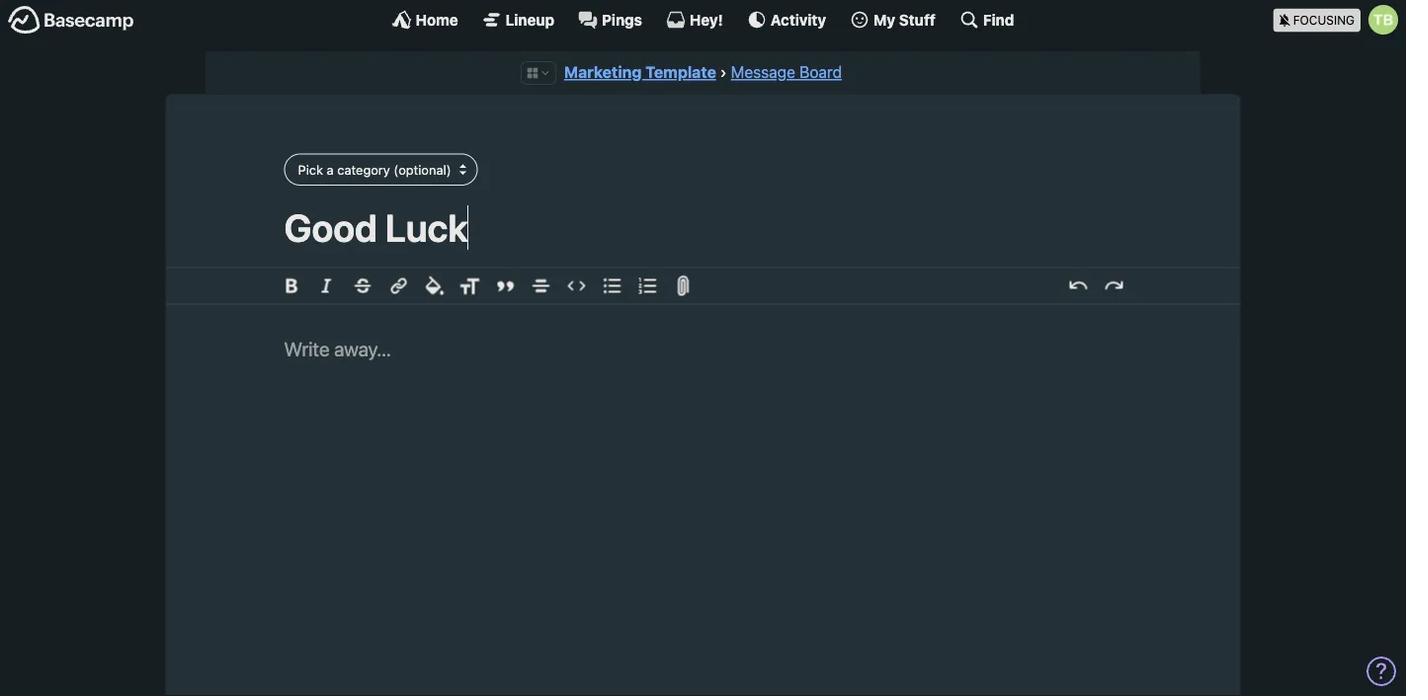 Task type: locate. For each thing, give the bounding box(es) containing it.
my stuff button
[[850, 10, 936, 30]]

marketing template
[[564, 63, 716, 82]]

board
[[800, 63, 842, 82]]

lineup link
[[482, 10, 555, 30]]

pick a category (optional) button
[[284, 154, 478, 186]]

home link
[[392, 10, 458, 30]]

pings button
[[578, 10, 642, 30]]

focusing
[[1293, 13, 1355, 27]]

focusing button
[[1274, 0, 1406, 39]]

lineup
[[506, 11, 555, 28]]

template
[[645, 63, 716, 82]]

›
[[720, 63, 727, 82]]

activity
[[771, 11, 826, 28]]

(optional)
[[394, 162, 451, 177]]

pick a category (optional)
[[298, 162, 451, 177]]

category
[[337, 162, 390, 177]]

marketing template link
[[564, 63, 716, 82]]

message
[[731, 63, 796, 82]]

Write away… text field
[[225, 305, 1182, 697]]

stuff
[[899, 11, 936, 28]]



Task type: vqa. For each thing, say whether or not it's contained in the screenshot.
Marketing Template link
yes



Task type: describe. For each thing, give the bounding box(es) containing it.
a
[[327, 162, 334, 177]]

home
[[416, 11, 458, 28]]

find button
[[960, 10, 1014, 30]]

my stuff
[[874, 11, 936, 28]]

› message board
[[720, 63, 842, 82]]

activity link
[[747, 10, 826, 30]]

message board link
[[731, 63, 842, 82]]

hey! button
[[666, 10, 723, 30]]

pings
[[602, 11, 642, 28]]

find
[[983, 11, 1014, 28]]

hey!
[[690, 11, 723, 28]]

tim burton image
[[1369, 5, 1398, 35]]

my
[[874, 11, 896, 28]]

Type a title… text field
[[284, 206, 1122, 250]]

pick
[[298, 162, 323, 177]]

switch accounts image
[[8, 5, 134, 36]]

marketing
[[564, 63, 642, 82]]

main element
[[0, 0, 1406, 39]]



